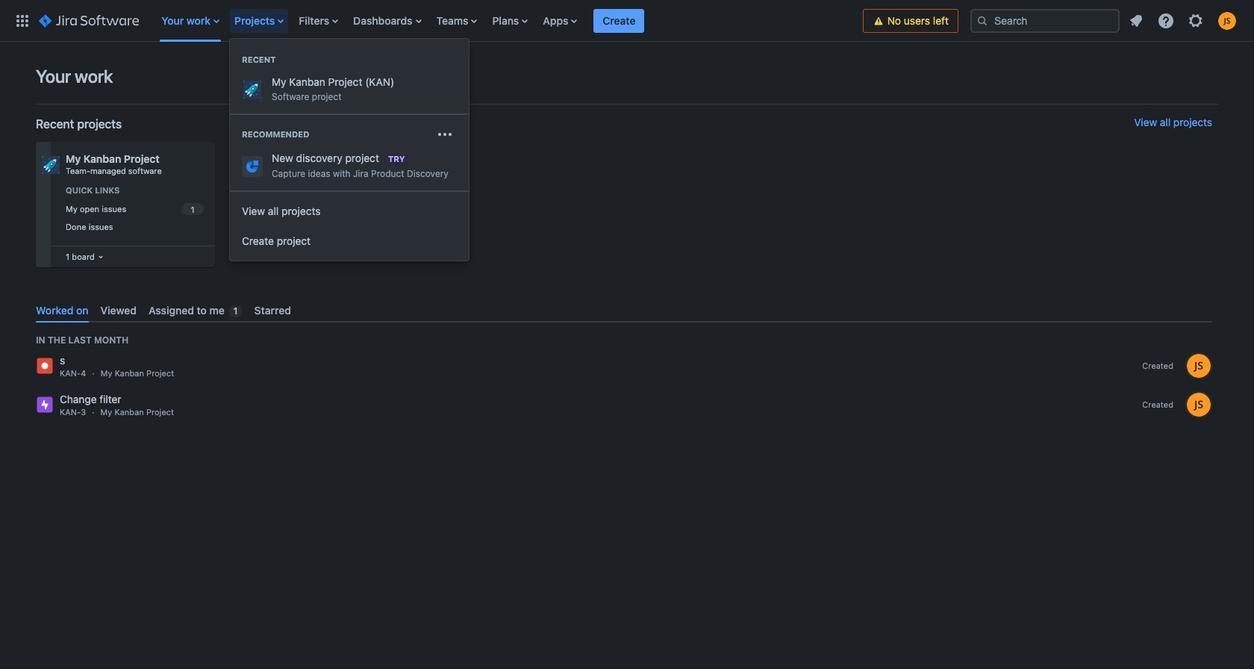 Task type: vqa. For each thing, say whether or not it's contained in the screenshot.
APPSWITCHER ICON
yes



Task type: locate. For each thing, give the bounding box(es) containing it.
jira product discovery image
[[244, 157, 261, 175]]

list item
[[230, 0, 290, 41], [594, 0, 645, 41]]

appswitcher icon image
[[13, 12, 31, 30]]

tab list
[[30, 298, 1219, 323]]

1 horizontal spatial list item
[[594, 0, 645, 41]]

group
[[230, 114, 469, 190]]

0 horizontal spatial list item
[[230, 0, 290, 41]]

None search field
[[971, 9, 1120, 32]]

your profile and settings image
[[1219, 12, 1237, 30]]

heading
[[230, 54, 469, 66]]

board image
[[95, 251, 107, 263]]

list
[[154, 0, 863, 41], [1123, 7, 1246, 34]]

banner
[[0, 0, 1255, 42]]

jira software image
[[39, 12, 139, 30], [39, 12, 139, 30]]

Search field
[[971, 9, 1120, 32]]

1 horizontal spatial list
[[1123, 7, 1246, 34]]



Task type: describe. For each thing, give the bounding box(es) containing it.
jira product discovery image
[[244, 157, 261, 175]]

0 horizontal spatial list
[[154, 0, 863, 41]]

search image
[[977, 15, 989, 27]]

2 list item from the left
[[594, 0, 645, 41]]

notifications image
[[1128, 12, 1146, 30]]

primary element
[[9, 0, 863, 41]]

help image
[[1158, 12, 1176, 30]]

settings image
[[1188, 12, 1206, 30]]

more image
[[436, 125, 454, 143]]

1 list item from the left
[[230, 0, 290, 41]]



